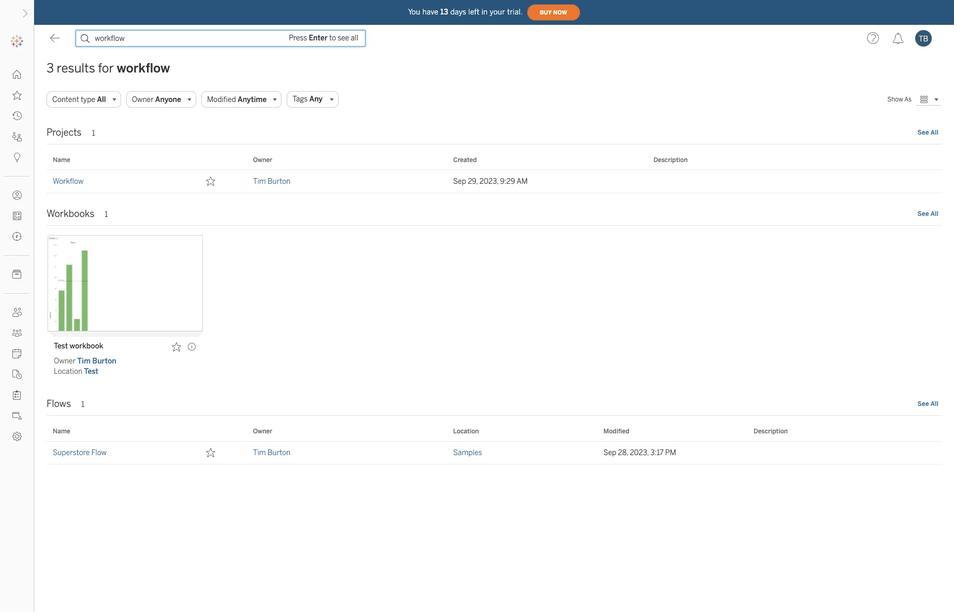 Task type: vqa. For each thing, say whether or not it's contained in the screenshot.
groups link
no



Task type: locate. For each thing, give the bounding box(es) containing it.
owner anyone
[[132, 95, 181, 104]]

3 see from the top
[[918, 400, 929, 408]]

flows heading
[[47, 395, 942, 416]]

see inside flows heading
[[918, 400, 929, 408]]

name for flows
[[53, 428, 70, 435]]

main region
[[34, 52, 954, 612]]

see all for workbooks
[[918, 210, 939, 218]]

0 vertical spatial location
[[54, 367, 82, 376]]

tim burton link for flows
[[253, 442, 291, 465]]

2 vertical spatial see all link
[[917, 400, 939, 408]]

location
[[54, 367, 82, 376], [453, 428, 479, 435]]

2 see all link from the top
[[917, 210, 939, 218]]

all inside 'filter bar' region
[[97, 95, 106, 104]]

see all for flows
[[918, 400, 939, 408]]

burton
[[268, 177, 291, 186], [92, 357, 116, 366], [268, 448, 291, 457]]

0 horizontal spatial location
[[54, 367, 82, 376]]

tags
[[293, 95, 308, 104]]

row for projects
[[47, 170, 942, 195]]

1 vertical spatial see all
[[918, 210, 939, 218]]

0 vertical spatial modified
[[207, 95, 236, 104]]

sep left 29,
[[453, 177, 466, 186]]

2 see all from the top
[[918, 210, 939, 218]]

all inside workbooks heading
[[931, 210, 939, 218]]

tim for projects
[[253, 177, 266, 186]]

0 vertical spatial see
[[918, 129, 929, 136]]

2 grid from the top
[[47, 422, 942, 470]]

sep left 28,
[[604, 448, 617, 457]]

1 tim burton from the top
[[253, 177, 291, 186]]

0 vertical spatial row
[[47, 170, 942, 195]]

13
[[441, 8, 448, 16]]

superstore
[[53, 448, 90, 457]]

all
[[97, 95, 106, 104], [931, 129, 939, 136], [931, 210, 939, 218], [931, 400, 939, 408]]

0 horizontal spatial modified
[[207, 95, 236, 104]]

owner
[[132, 95, 154, 104], [253, 156, 272, 164], [54, 357, 76, 366], [253, 428, 272, 435]]

test inside owner tim burton location test
[[84, 367, 98, 376]]

grid containing superstore flow
[[47, 422, 942, 470]]

see all link
[[917, 128, 939, 137], [917, 210, 939, 218], [917, 400, 939, 408]]

cell
[[648, 170, 848, 193], [748, 442, 898, 465]]

1 horizontal spatial modified
[[604, 428, 630, 435]]

1 vertical spatial modified
[[604, 428, 630, 435]]

1 vertical spatial burton
[[92, 357, 116, 366]]

0 horizontal spatial 1
[[81, 400, 84, 409]]

0 vertical spatial tim burton
[[253, 177, 291, 186]]

main navigation. press the up and down arrow keys to access links. element
[[0, 64, 34, 447]]

1 vertical spatial grid
[[47, 422, 942, 470]]

1 right flows
[[81, 400, 84, 409]]

any
[[309, 95, 323, 104]]

pm
[[666, 448, 677, 457]]

see
[[918, 129, 929, 136], [918, 210, 929, 218], [918, 400, 929, 408]]

1 row from the top
[[47, 170, 942, 195]]

see all link for workbooks
[[917, 210, 939, 218]]

2 horizontal spatial 1
[[105, 210, 108, 219]]

1 vertical spatial name
[[53, 428, 70, 435]]

for
[[98, 61, 114, 76]]

sep
[[453, 177, 466, 186], [604, 448, 617, 457]]

2023, right 28,
[[630, 448, 649, 457]]

0 vertical spatial name
[[53, 156, 70, 164]]

test link
[[84, 367, 98, 376]]

1 see all from the top
[[918, 129, 939, 136]]

see for projects
[[918, 129, 929, 136]]

0 horizontal spatial description
[[654, 156, 688, 164]]

1 right workbooks
[[105, 210, 108, 219]]

1 vertical spatial 2023,
[[630, 448, 649, 457]]

1 vertical spatial see
[[918, 210, 929, 218]]

row containing workflow
[[47, 170, 942, 195]]

row up workbooks heading
[[47, 170, 942, 195]]

all inside flows heading
[[931, 400, 939, 408]]

row containing superstore flow
[[47, 442, 942, 466]]

0 vertical spatial see all link
[[917, 128, 939, 137]]

2023,
[[480, 177, 499, 186], [630, 448, 649, 457]]

owner inside 'filter bar' region
[[132, 95, 154, 104]]

created
[[453, 156, 477, 164]]

0 horizontal spatial sep
[[453, 177, 466, 186]]

1 vertical spatial see all link
[[917, 210, 939, 218]]

grid for projects
[[47, 151, 942, 198]]

have
[[423, 8, 439, 16]]

all inside projects heading
[[931, 129, 939, 136]]

2023, right 29,
[[480, 177, 499, 186]]

1 vertical spatial test
[[84, 367, 98, 376]]

3 results for workflow
[[47, 61, 170, 76]]

0 vertical spatial see all
[[918, 129, 939, 136]]

see inside workbooks heading
[[918, 210, 929, 218]]

1 for workbooks
[[105, 210, 108, 219]]

see all link inside projects heading
[[917, 128, 939, 137]]

0 vertical spatial test
[[54, 342, 68, 351]]

1 inside projects heading
[[92, 129, 95, 138]]

sep for sep 29, 2023, 9:29 am
[[453, 177, 466, 186]]

workbook
[[70, 342, 103, 351]]

test
[[54, 342, 68, 351], [84, 367, 98, 376]]

test workbook
[[54, 342, 103, 351]]

location left test link
[[54, 367, 82, 376]]

see for workbooks
[[918, 210, 929, 218]]

2 vertical spatial burton
[[268, 448, 291, 457]]

2 name from the top
[[53, 428, 70, 435]]

1 horizontal spatial 2023,
[[630, 448, 649, 457]]

modified inside 'filter bar' region
[[207, 95, 236, 104]]

location up samples
[[453, 428, 479, 435]]

2 vertical spatial see all
[[918, 400, 939, 408]]

1 vertical spatial cell
[[748, 442, 898, 465]]

1
[[92, 129, 95, 138], [105, 210, 108, 219], [81, 400, 84, 409]]

2 vertical spatial tim burton link
[[253, 442, 291, 465]]

Search for views, metrics, workbooks, and more text field
[[76, 30, 366, 47]]

row
[[47, 170, 942, 195], [47, 442, 942, 466]]

2 vertical spatial 1
[[81, 400, 84, 409]]

see all inside flows heading
[[918, 400, 939, 408]]

1 inside flows heading
[[81, 400, 84, 409]]

28,
[[618, 448, 628, 457]]

1 vertical spatial description
[[754, 428, 788, 435]]

content type all
[[52, 95, 106, 104]]

row down flows heading
[[47, 442, 942, 466]]

modified
[[207, 95, 236, 104], [604, 428, 630, 435]]

0 vertical spatial 1
[[92, 129, 95, 138]]

collections image
[[12, 211, 22, 221]]

navigation panel element
[[0, 31, 34, 447]]

0 vertical spatial tim burton link
[[253, 170, 291, 193]]

buy now button
[[527, 4, 580, 21]]

see all
[[918, 129, 939, 136], [918, 210, 939, 218], [918, 400, 939, 408]]

1 horizontal spatial location
[[453, 428, 479, 435]]

owner tim burton location test
[[54, 357, 116, 376]]

tim inside owner tim burton location test
[[77, 357, 91, 366]]

grid containing workflow
[[47, 151, 942, 198]]

1 horizontal spatial 1
[[92, 129, 95, 138]]

0 vertical spatial tim
[[253, 177, 266, 186]]

1 inside workbooks heading
[[105, 210, 108, 219]]

2 see from the top
[[918, 210, 929, 218]]

1 right projects
[[92, 129, 95, 138]]

now
[[553, 9, 567, 16]]

1 vertical spatial 1
[[105, 210, 108, 219]]

0 vertical spatial burton
[[268, 177, 291, 186]]

tasks image
[[12, 390, 22, 400]]

1 vertical spatial tim burton
[[253, 448, 291, 457]]

2023, for 9:29
[[480, 177, 499, 186]]

1 horizontal spatial description
[[754, 428, 788, 435]]

anyone
[[155, 95, 181, 104]]

see all link inside workbooks heading
[[917, 210, 939, 218]]

9:29
[[500, 177, 515, 186]]

1 name from the top
[[53, 156, 70, 164]]

see inside projects heading
[[918, 129, 929, 136]]

name up the superstore
[[53, 428, 70, 435]]

tim burton for projects
[[253, 177, 291, 186]]

1 see from the top
[[918, 129, 929, 136]]

0 vertical spatial 2023,
[[480, 177, 499, 186]]

grid for flows
[[47, 422, 942, 470]]

2 vertical spatial see
[[918, 400, 929, 408]]

you
[[408, 8, 420, 16]]

3
[[47, 61, 54, 76]]

1 vertical spatial row
[[47, 442, 942, 466]]

home image
[[12, 70, 22, 79]]

sep 29, 2023, 9:29 am
[[453, 177, 528, 186]]

tim burton link
[[253, 170, 291, 193], [77, 357, 116, 366], [253, 442, 291, 465]]

modified up 28,
[[604, 428, 630, 435]]

see all link for flows
[[917, 400, 939, 408]]

1 vertical spatial sep
[[604, 448, 617, 457]]

2 tim burton from the top
[[253, 448, 291, 457]]

0 vertical spatial sep
[[453, 177, 466, 186]]

modified inside results region
[[604, 428, 630, 435]]

1 horizontal spatial sep
[[604, 448, 617, 457]]

3 see all link from the top
[[917, 400, 939, 408]]

name
[[53, 156, 70, 164], [53, 428, 70, 435]]

tim
[[253, 177, 266, 186], [77, 357, 91, 366], [253, 448, 266, 457]]

show
[[888, 96, 904, 103]]

2 row from the top
[[47, 442, 942, 466]]

1 vertical spatial tim
[[77, 357, 91, 366]]

see all inside workbooks heading
[[918, 210, 939, 218]]

workflow
[[53, 177, 84, 186]]

0 horizontal spatial test
[[54, 342, 68, 351]]

see all inside projects heading
[[918, 129, 939, 136]]

in
[[482, 8, 488, 16]]

anytime
[[238, 95, 267, 104]]

tim for flows
[[253, 448, 266, 457]]

name up workflow
[[53, 156, 70, 164]]

0 horizontal spatial 2023,
[[480, 177, 499, 186]]

show as
[[888, 96, 912, 103]]

test left workbook
[[54, 342, 68, 351]]

3 see all from the top
[[918, 400, 939, 408]]

1 grid from the top
[[47, 151, 942, 198]]

modified anytime
[[207, 95, 267, 104]]

1 horizontal spatial test
[[84, 367, 98, 376]]

2023, for 3:17
[[630, 448, 649, 457]]

0 vertical spatial grid
[[47, 151, 942, 198]]

modified left the anytime
[[207, 95, 236, 104]]

1 see all link from the top
[[917, 128, 939, 137]]

tim burton
[[253, 177, 291, 186], [253, 448, 291, 457]]

grid
[[47, 151, 942, 198], [47, 422, 942, 470]]

test down workbook
[[84, 367, 98, 376]]

description
[[654, 156, 688, 164], [754, 428, 788, 435]]

sep 28, 2023, 3:17 pm
[[604, 448, 677, 457]]

2 vertical spatial tim
[[253, 448, 266, 457]]

workbooks
[[47, 208, 94, 220]]

see all link inside flows heading
[[917, 400, 939, 408]]

buy
[[540, 9, 552, 16]]



Task type: describe. For each thing, give the bounding box(es) containing it.
burton for flows
[[268, 448, 291, 457]]

0 vertical spatial description
[[654, 156, 688, 164]]

groups image
[[12, 328, 22, 338]]

favorites image
[[12, 91, 22, 100]]

filter bar region
[[47, 91, 884, 108]]

your
[[490, 8, 505, 16]]

buy now
[[540, 9, 567, 16]]

row for flows
[[47, 442, 942, 466]]

tags any
[[293, 95, 323, 104]]

all for workbooks
[[931, 210, 939, 218]]

results
[[57, 61, 95, 76]]

projects
[[47, 127, 82, 138]]

modified for modified
[[604, 428, 630, 435]]

superstore flow
[[53, 448, 107, 457]]

personal space image
[[12, 191, 22, 200]]

1 for projects
[[92, 129, 95, 138]]

see all link for projects
[[917, 128, 939, 137]]

see for flows
[[918, 400, 929, 408]]

left
[[469, 8, 480, 16]]

burton for projects
[[268, 177, 291, 186]]

recents image
[[12, 111, 22, 121]]

1 for flows
[[81, 400, 84, 409]]

jobs image
[[12, 370, 22, 379]]

3:17
[[651, 448, 664, 457]]

see all for projects
[[918, 129, 939, 136]]

as
[[905, 96, 912, 103]]

days
[[451, 8, 467, 16]]

0 vertical spatial cell
[[648, 170, 848, 193]]

trial.
[[507, 8, 523, 16]]

samples
[[453, 448, 482, 457]]

workbooks heading
[[47, 205, 942, 226]]

burton inside owner tim burton location test
[[92, 357, 116, 366]]

flow
[[91, 448, 107, 457]]

workflow link
[[53, 170, 84, 193]]

modified for modified anytime
[[207, 95, 236, 104]]

location inside owner tim burton location test
[[54, 367, 82, 376]]

1 vertical spatial tim burton link
[[77, 357, 116, 366]]

workflow
[[117, 61, 170, 76]]

all for flows
[[931, 400, 939, 408]]

explore image
[[12, 232, 22, 241]]

tim burton for flows
[[253, 448, 291, 457]]

samples link
[[453, 442, 482, 465]]

site status image
[[12, 411, 22, 421]]

projects heading
[[47, 123, 942, 144]]

name for projects
[[53, 156, 70, 164]]

flows
[[47, 398, 71, 410]]

owner inside owner tim burton location test
[[54, 357, 76, 366]]

all for projects
[[931, 129, 939, 136]]

am
[[517, 177, 528, 186]]

external assets image
[[12, 270, 22, 279]]

type
[[81, 95, 95, 104]]

schedules image
[[12, 349, 22, 358]]

tim burton link for projects
[[253, 170, 291, 193]]

29,
[[468, 177, 478, 186]]

content
[[52, 95, 79, 104]]

you have 13 days left in your trial.
[[408, 8, 523, 16]]

sep for sep 28, 2023, 3:17 pm
[[604, 448, 617, 457]]

superstore flow link
[[53, 442, 107, 465]]

recommendations image
[[12, 153, 22, 162]]

shared with me image
[[12, 132, 22, 141]]

1 vertical spatial location
[[453, 428, 479, 435]]

users image
[[12, 308, 22, 317]]

settings image
[[12, 432, 22, 441]]

results region
[[34, 123, 954, 470]]



